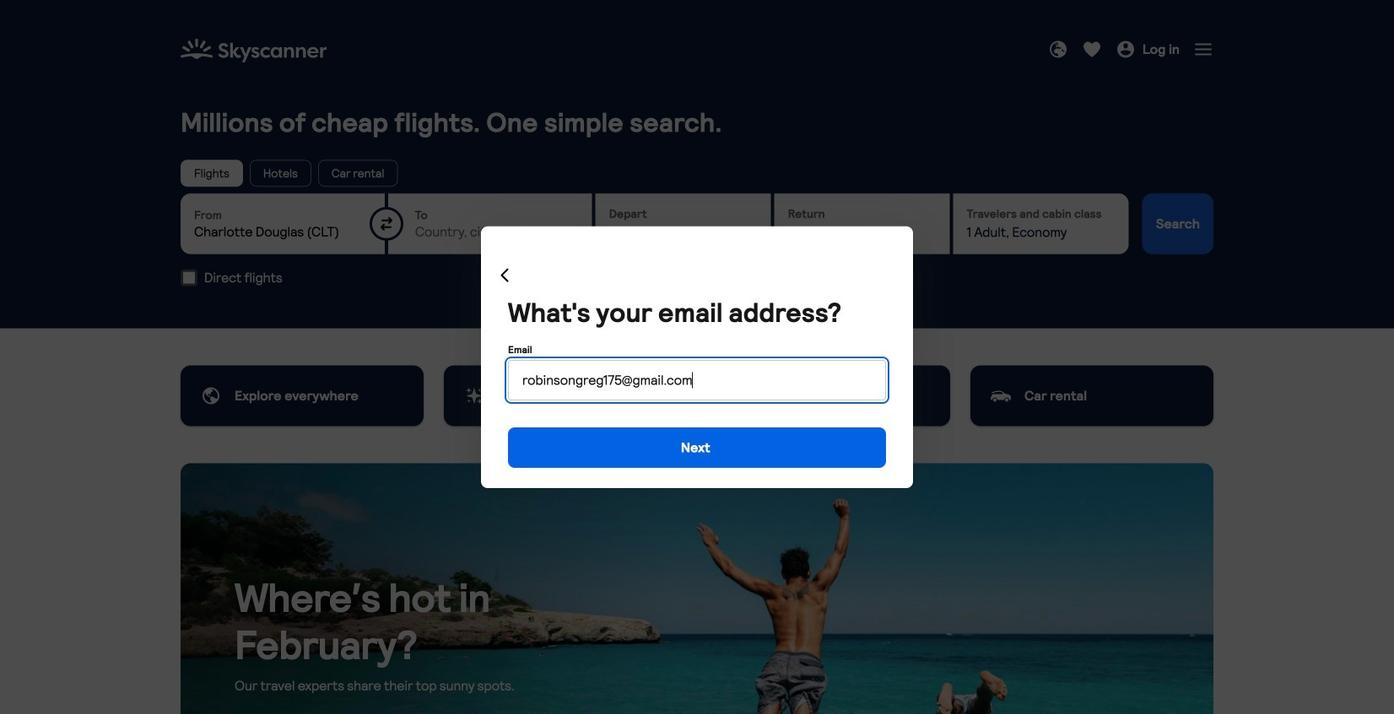 Task type: describe. For each thing, give the bounding box(es) containing it.
skyscanner home image
[[181, 34, 327, 68]]

regional settings image
[[1048, 39, 1068, 60]]

back image
[[495, 265, 515, 285]]

Direct flights checkbox
[[181, 269, 198, 286]]



Task type: locate. For each thing, give the bounding box(es) containing it.
swap origin and destination image
[[380, 217, 393, 231]]

saved flights image
[[1082, 39, 1102, 60]]

open menu image
[[1193, 39, 1214, 60]]

tab list
[[181, 160, 1214, 187]]

Enter email address email field
[[508, 360, 886, 401]]



Task type: vqa. For each thing, say whether or not it's contained in the screenshot.
skyscanner home image
yes



